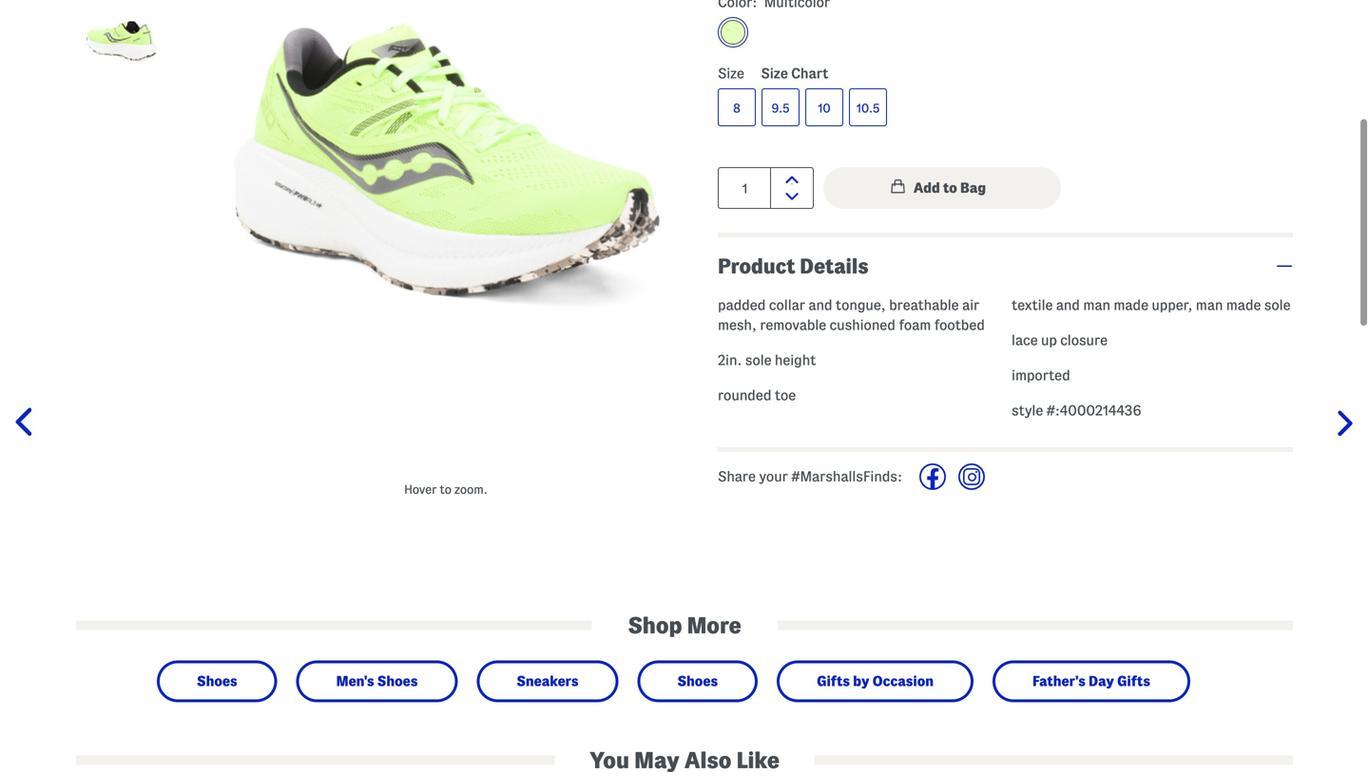 Task type: locate. For each thing, give the bounding box(es) containing it.
0 horizontal spatial shoes link
[[174, 669, 260, 695]]

1 shoes from the left
[[197, 674, 237, 690]]

chart
[[791, 66, 828, 81]]

size up '8' link
[[718, 66, 744, 81]]

1 vertical spatial sole
[[745, 353, 772, 368]]

sole right 2in. at top
[[745, 353, 772, 368]]

0 horizontal spatial gifts
[[817, 674, 850, 690]]

made left the upper,
[[1114, 298, 1149, 313]]

10.5 link
[[849, 88, 887, 126]]

#:4000214436
[[1046, 403, 1141, 419]]

gifts inside gifts by occasion link
[[817, 674, 850, 690]]

and right the collar
[[809, 298, 832, 313]]

1 horizontal spatial men's triumph 20 cushioned running sneakers image
[[193, 0, 699, 476]]

rounded
[[718, 388, 772, 404]]

man right the upper,
[[1196, 298, 1223, 313]]

size chart
[[761, 66, 828, 81]]

1 size from the left
[[718, 66, 744, 81]]

1 horizontal spatial shoes
[[377, 674, 418, 690]]

father's day gifts link
[[1010, 669, 1173, 695]]

size for size chart
[[761, 66, 788, 81]]

gifts by occasion link
[[794, 669, 957, 695]]

10.5
[[856, 102, 880, 115]]

0 horizontal spatial made
[[1114, 298, 1149, 313]]

8
[[733, 102, 741, 115]]

0 horizontal spatial size
[[718, 66, 744, 81]]

gifts
[[817, 674, 850, 690], [1117, 674, 1150, 690]]

gifts by occasion
[[817, 674, 934, 690]]

1 made from the left
[[1114, 298, 1149, 313]]

shoes
[[197, 674, 237, 690], [377, 674, 418, 690], [677, 674, 718, 690]]

product
[[718, 255, 795, 278]]

man
[[1083, 298, 1110, 313], [1196, 298, 1223, 313]]

1 gifts from the left
[[817, 674, 850, 690]]

made
[[1114, 298, 1149, 313], [1226, 298, 1261, 313]]

product details
[[718, 255, 869, 278]]

gifts inside father's day gifts link
[[1117, 674, 1150, 690]]

2 and from the left
[[1056, 298, 1080, 313]]

men's shoes
[[336, 674, 418, 690]]

hover to zoom.
[[404, 483, 488, 497]]

up
[[1041, 333, 1057, 348]]

0 horizontal spatial and
[[809, 298, 832, 313]]

cushioned
[[830, 318, 896, 333]]

1 shoes link from the left
[[174, 669, 260, 695]]

hover
[[404, 483, 437, 497]]

1 man from the left
[[1083, 298, 1110, 313]]

men's triumph 20 cushioned running sneakers image
[[81, 0, 162, 93], [193, 0, 699, 476]]

sole
[[1264, 298, 1291, 313], [745, 353, 772, 368]]

9.5
[[772, 102, 790, 115]]

tongue,
[[836, 298, 886, 313]]

1 horizontal spatial size
[[761, 66, 788, 81]]

size for size
[[718, 66, 744, 81]]

and right textile
[[1056, 298, 1080, 313]]

0 horizontal spatial shoes
[[197, 674, 237, 690]]

None submit
[[823, 167, 1061, 209]]

style
[[1012, 403, 1043, 419]]

made right the upper,
[[1226, 298, 1261, 313]]

air
[[962, 298, 980, 313]]

lace up closure
[[1012, 333, 1108, 348]]

1 horizontal spatial man
[[1196, 298, 1223, 313]]

up image
[[785, 176, 799, 184]]

0 horizontal spatial sole
[[745, 353, 772, 368]]

gifts left by
[[817, 674, 850, 690]]

2 men's triumph 20 cushioned running sneakers image from the left
[[193, 0, 699, 476]]

shop more
[[628, 614, 741, 638]]

size
[[718, 66, 744, 81], [761, 66, 788, 81]]

2 gifts from the left
[[1117, 674, 1150, 690]]

1 horizontal spatial gifts
[[1117, 674, 1150, 690]]

0 horizontal spatial man
[[1083, 298, 1110, 313]]

1 horizontal spatial shoes link
[[655, 669, 741, 695]]

sole down plus image at the top of the page
[[1264, 298, 1291, 313]]

1 horizontal spatial made
[[1226, 298, 1261, 313]]

2 shoes link from the left
[[655, 669, 741, 695]]

more
[[687, 614, 741, 638]]

3 shoes from the left
[[677, 674, 718, 690]]

textile
[[1012, 298, 1053, 313]]

2in. sole height
[[718, 353, 816, 368]]

men's
[[336, 674, 374, 690]]

and
[[809, 298, 832, 313], [1056, 298, 1080, 313]]

removable
[[760, 318, 826, 333]]

2in.
[[718, 353, 742, 368]]

padded
[[718, 298, 766, 313]]

1 horizontal spatial sole
[[1264, 298, 1291, 313]]

zoom.
[[454, 483, 488, 497]]

imported
[[1012, 368, 1070, 384]]

gifts right the day
[[1117, 674, 1150, 690]]

0 horizontal spatial men's triumph 20 cushioned running sneakers image
[[81, 0, 162, 93]]

size up 9.5 link
[[761, 66, 788, 81]]

shoes link
[[174, 669, 260, 695], [655, 669, 741, 695]]

details
[[800, 255, 869, 278]]

2 size from the left
[[761, 66, 788, 81]]

1 horizontal spatial and
[[1056, 298, 1080, 313]]

foam
[[899, 318, 931, 333]]

2 made from the left
[[1226, 298, 1261, 313]]

10
[[818, 102, 831, 115]]

2 horizontal spatial shoes
[[677, 674, 718, 690]]

1 and from the left
[[809, 298, 832, 313]]

man up closure
[[1083, 298, 1110, 313]]



Task type: describe. For each thing, give the bounding box(es) containing it.
down image
[[785, 193, 799, 201]]

sneakers
[[517, 674, 579, 690]]

size list box
[[718, 88, 1293, 132]]

multicolor image
[[721, 20, 745, 45]]

sneakers link
[[494, 669, 601, 695]]

lace
[[1012, 333, 1038, 348]]

men's shoes link
[[313, 669, 441, 695]]

plus image
[[1276, 265, 1293, 267]]

go to previous product image
[[14, 408, 44, 438]]

share
[[718, 469, 756, 485]]

height
[[775, 353, 816, 368]]

occasion
[[872, 674, 934, 690]]

father's
[[1033, 674, 1086, 690]]

product details link
[[718, 238, 1293, 296]]

father's day gifts
[[1033, 674, 1150, 690]]

2 man from the left
[[1196, 298, 1223, 313]]

padded collar and tongue, breathable air mesh, removable cushioned foam footbed
[[718, 298, 985, 333]]

footbed
[[934, 318, 985, 333]]

collar
[[769, 298, 805, 313]]

and inside padded collar and tongue, breathable air mesh, removable cushioned foam footbed
[[809, 298, 832, 313]]

by
[[853, 674, 869, 690]]

closure
[[1060, 333, 1108, 348]]

shop
[[628, 614, 682, 638]]

share your #marshallsfinds:
[[718, 469, 902, 485]]

2 shoes from the left
[[377, 674, 418, 690]]

toe
[[775, 388, 796, 404]]

breathable
[[889, 298, 959, 313]]

9.5 link
[[762, 88, 800, 126]]

upper,
[[1152, 298, 1193, 313]]

to
[[440, 483, 452, 497]]

day
[[1089, 674, 1114, 690]]

style #:4000214436
[[1012, 403, 1141, 419]]

1 men's triumph 20 cushioned running sneakers image from the left
[[81, 0, 162, 93]]

mesh,
[[718, 318, 757, 333]]

your
[[759, 469, 788, 485]]

#marshallsfinds:
[[791, 469, 902, 485]]

10 link
[[805, 88, 843, 126]]

size chart link
[[761, 66, 828, 81]]

textile and man made upper, man made sole
[[1012, 298, 1291, 313]]

0 vertical spatial sole
[[1264, 298, 1291, 313]]

color: list box
[[718, 17, 1293, 57]]

rounded toe
[[718, 388, 796, 404]]

8 link
[[718, 88, 756, 126]]



Task type: vqa. For each thing, say whether or not it's contained in the screenshot.
Gifts
yes



